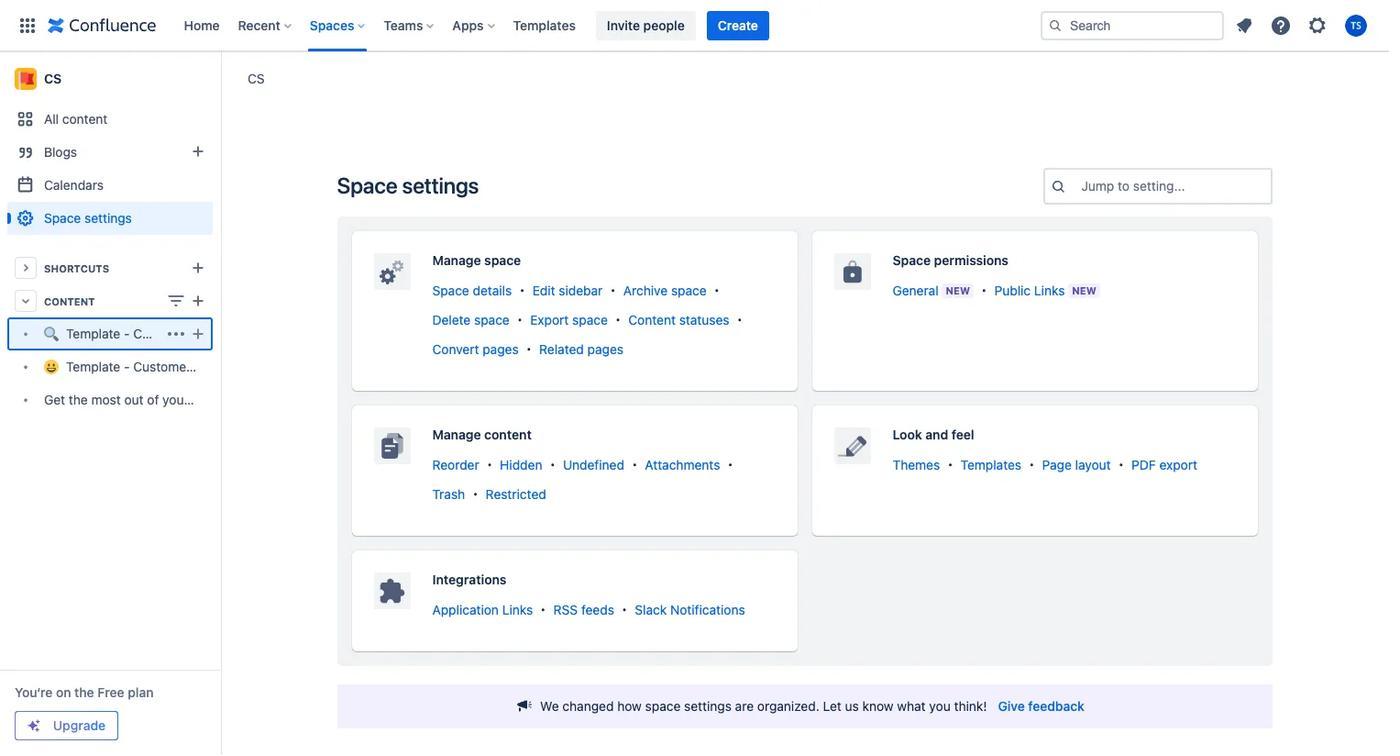 Task type: vqa. For each thing, say whether or not it's contained in the screenshot.
third Tara from the top
no



Task type: locate. For each thing, give the bounding box(es) containing it.
you're on the free plan
[[15, 684, 154, 700]]

manage
[[433, 252, 481, 268], [433, 427, 481, 442]]

1 vertical spatial the
[[74, 684, 94, 700]]

0 horizontal spatial links
[[502, 602, 533, 618]]

0 vertical spatial manage
[[433, 252, 481, 268]]

tree
[[7, 317, 294, 416]]

all content
[[44, 111, 108, 127]]

related
[[540, 342, 584, 357]]

2 manage from the top
[[433, 427, 481, 442]]

cs link inside 'space' element
[[7, 61, 213, 97]]

the right get
[[69, 392, 88, 408]]

the
[[69, 392, 88, 408], [74, 684, 94, 700]]

0 horizontal spatial pages
[[483, 342, 519, 357]]

space
[[337, 172, 398, 198], [44, 210, 81, 226], [893, 252, 931, 268], [433, 283, 470, 298]]

we
[[540, 698, 559, 714]]

integrations
[[433, 572, 507, 587]]

convert
[[433, 342, 479, 357]]

tree containing template - customer journey mapping
[[7, 317, 294, 416]]

space element
[[0, 51, 294, 755]]

notification icon image
[[1234, 14, 1256, 36]]

the right on
[[74, 684, 94, 700]]

manage up space details link
[[433, 252, 481, 268]]

links left new
[[1035, 283, 1065, 298]]

mapping
[[242, 359, 294, 375]]

space down details
[[474, 312, 510, 328]]

journey
[[195, 359, 239, 375]]

Search settings text field
[[1082, 177, 1086, 195]]

content down shortcuts
[[44, 295, 95, 307]]

cs
[[248, 70, 265, 86], [44, 71, 62, 86]]

1 pages from the left
[[483, 342, 519, 357]]

confluence image
[[48, 14, 156, 36], [48, 14, 156, 36]]

pdf
[[1132, 457, 1157, 473]]

links for application
[[502, 602, 533, 618]]

0 vertical spatial content
[[44, 295, 95, 307]]

0 vertical spatial templates
[[513, 17, 576, 33]]

space for archive space
[[671, 283, 707, 298]]

0 horizontal spatial templates
[[513, 17, 576, 33]]

0 horizontal spatial content
[[44, 295, 95, 307]]

banner
[[0, 0, 1390, 51]]

1 vertical spatial content
[[485, 427, 532, 442]]

space up related pages
[[573, 312, 608, 328]]

settings left the are
[[684, 698, 732, 714]]

public
[[995, 283, 1031, 298]]

template - customer journey mapping
[[66, 359, 294, 375]]

shortcuts button
[[7, 251, 213, 284]]

premium image
[[27, 718, 41, 733]]

space up content statuses
[[671, 283, 707, 298]]

cs up all on the top left of page
[[44, 71, 62, 86]]

templates right the apps popup button in the top of the page
[[513, 17, 576, 33]]

feeds
[[582, 602, 615, 618]]

1 horizontal spatial links
[[1035, 283, 1065, 298]]

templates down feel
[[961, 457, 1022, 473]]

pdf export
[[1132, 457, 1198, 473]]

upgrade
[[53, 717, 106, 733]]

1 horizontal spatial templates link
[[961, 457, 1022, 473]]

calendars link
[[7, 169, 213, 202]]

templates link down feel
[[961, 457, 1022, 473]]

settings
[[402, 172, 479, 198], [84, 210, 132, 226], [684, 698, 732, 714]]

pages down delete space link
[[483, 342, 519, 357]]

0 vertical spatial links
[[1035, 283, 1065, 298]]

2 vertical spatial settings
[[684, 698, 732, 714]]

1 horizontal spatial cs link
[[248, 69, 265, 88]]

content inside dropdown button
[[44, 295, 95, 307]]

content for content statuses
[[629, 312, 676, 328]]

templates link right the apps popup button in the top of the page
[[508, 11, 582, 40]]

templates inside "link"
[[513, 17, 576, 33]]

delete space link
[[433, 312, 510, 328]]

content down archive
[[629, 312, 676, 328]]

pages for convert pages
[[483, 342, 519, 357]]

0 vertical spatial content
[[62, 111, 108, 127]]

0 horizontal spatial cs link
[[7, 61, 213, 97]]

content statuses
[[629, 312, 730, 328]]

teams
[[384, 17, 423, 33]]

space up details
[[485, 252, 521, 268]]

content up hidden link
[[485, 427, 532, 442]]

undefined
[[563, 457, 625, 473]]

themes
[[893, 457, 941, 473]]

how
[[618, 698, 642, 714]]

cs link up all content 'link'
[[7, 61, 213, 97]]

0 horizontal spatial content
[[62, 111, 108, 127]]

0 horizontal spatial cs
[[44, 71, 62, 86]]

2 pages from the left
[[588, 342, 624, 357]]

0 vertical spatial settings
[[402, 172, 479, 198]]

content inside all content 'link'
[[62, 111, 108, 127]]

1 horizontal spatial cs
[[248, 70, 265, 86]]

space details link
[[433, 283, 512, 298]]

1 manage from the top
[[433, 252, 481, 268]]

plan
[[128, 684, 154, 700]]

1 horizontal spatial templates
[[961, 457, 1022, 473]]

settings down calendars link
[[84, 210, 132, 226]]

space details
[[433, 283, 512, 298]]

application links
[[433, 602, 533, 618]]

1 vertical spatial templates
[[961, 457, 1022, 473]]

customer
[[133, 359, 191, 375]]

1 horizontal spatial pages
[[588, 342, 624, 357]]

links
[[1035, 283, 1065, 298], [502, 602, 533, 618]]

1 horizontal spatial space settings
[[337, 172, 479, 198]]

blogs link
[[7, 136, 213, 169]]

links left rss
[[502, 602, 533, 618]]

settings up 'manage space'
[[402, 172, 479, 198]]

look and feel
[[893, 427, 975, 442]]

0 horizontal spatial templates link
[[508, 11, 582, 40]]

you
[[930, 698, 951, 714]]

1 horizontal spatial content
[[485, 427, 532, 442]]

edit
[[533, 283, 556, 298]]

feedback
[[1029, 698, 1085, 714]]

0 horizontal spatial space settings
[[44, 210, 132, 226]]

search image
[[1049, 18, 1063, 33]]

global element
[[11, 0, 1038, 51]]

page
[[1043, 457, 1072, 473]]

create a child page image
[[187, 323, 209, 345]]

export space
[[530, 312, 608, 328]]

space right team
[[225, 392, 261, 408]]

1 vertical spatial manage
[[433, 427, 481, 442]]

what
[[898, 698, 926, 714]]

application
[[433, 602, 499, 618]]

export
[[1160, 457, 1198, 473]]

we changed how space settings are organized. let us know what you think!
[[540, 698, 988, 714]]

space for delete space
[[474, 312, 510, 328]]

templates for templates "link" to the bottom
[[961, 457, 1022, 473]]

general
[[893, 283, 939, 298]]

space settings
[[337, 172, 479, 198], [44, 210, 132, 226]]

people
[[644, 17, 685, 33]]

related pages
[[540, 342, 624, 357]]

create
[[718, 17, 759, 33]]

cs link right collapse sidebar icon
[[248, 69, 265, 88]]

home link
[[178, 11, 225, 40]]

1 vertical spatial space settings
[[44, 210, 132, 226]]

1 horizontal spatial content
[[629, 312, 676, 328]]

to
[[1118, 178, 1130, 194]]

1 vertical spatial links
[[502, 602, 533, 618]]

help icon image
[[1271, 14, 1293, 36]]

settings inside 'space' element
[[84, 210, 132, 226]]

us
[[845, 698, 859, 714]]

templates link inside global element
[[508, 11, 582, 40]]

apps
[[453, 17, 484, 33]]

of
[[147, 392, 159, 408]]

space for manage space
[[485, 252, 521, 268]]

0 horizontal spatial settings
[[84, 210, 132, 226]]

-
[[124, 359, 130, 375]]

0 vertical spatial templates link
[[508, 11, 582, 40]]

1 vertical spatial content
[[629, 312, 676, 328]]

0 vertical spatial space settings
[[337, 172, 479, 198]]

change view image
[[165, 290, 187, 312]]

1 vertical spatial settings
[[84, 210, 132, 226]]

banner containing home
[[0, 0, 1390, 51]]

space right how
[[646, 698, 681, 714]]

content
[[44, 295, 95, 307], [629, 312, 676, 328]]

permissions
[[934, 252, 1009, 268]]

invite
[[607, 17, 640, 33]]

content for content
[[44, 295, 95, 307]]

cs right collapse sidebar icon
[[248, 70, 265, 86]]

know
[[863, 698, 894, 714]]

content right all on the top left of page
[[62, 111, 108, 127]]

pages right related
[[588, 342, 624, 357]]

reorder link
[[433, 457, 480, 473]]

export
[[530, 312, 569, 328]]

manage up reorder link on the bottom of the page
[[433, 427, 481, 442]]

spaces button
[[304, 11, 373, 40]]



Task type: describe. For each thing, give the bounding box(es) containing it.
home
[[184, 17, 220, 33]]

attachments
[[645, 457, 721, 473]]

Search field
[[1041, 11, 1225, 40]]

apps button
[[447, 11, 502, 40]]

jump to setting...
[[1082, 178, 1186, 194]]

give feedback button
[[988, 692, 1096, 721]]

reorder
[[433, 457, 480, 473]]

details
[[473, 283, 512, 298]]

application links link
[[433, 602, 533, 618]]

manage for manage space
[[433, 252, 481, 268]]

slack notifications link
[[635, 602, 746, 618]]

look
[[893, 427, 923, 442]]

rss feeds
[[554, 602, 615, 618]]

content button
[[7, 284, 213, 317]]

content for manage content
[[485, 427, 532, 442]]

out
[[124, 392, 144, 408]]

upgrade button
[[16, 712, 117, 739]]

jump
[[1082, 178, 1115, 194]]

sidebar
[[559, 283, 603, 298]]

collapse sidebar image
[[200, 61, 240, 97]]

page layout link
[[1043, 457, 1112, 473]]

create a blog image
[[187, 140, 209, 162]]

invite people
[[607, 17, 685, 33]]

2 horizontal spatial settings
[[684, 698, 732, 714]]

get the most out of your team space link
[[7, 383, 261, 416]]

links for public
[[1035, 283, 1065, 298]]

give
[[999, 698, 1025, 714]]

team
[[192, 392, 222, 408]]

spaces
[[310, 17, 354, 33]]

trash link
[[433, 487, 465, 502]]

new
[[946, 284, 971, 296]]

more actions image
[[165, 323, 187, 345]]

calendars
[[44, 177, 104, 193]]

new
[[1073, 284, 1097, 296]]

space for export space
[[573, 312, 608, 328]]

content for all content
[[62, 111, 108, 127]]

statuses
[[680, 312, 730, 328]]

edit sidebar
[[533, 283, 603, 298]]

think!
[[955, 698, 988, 714]]

pdf export link
[[1132, 457, 1198, 473]]

create link
[[707, 11, 770, 40]]

attachments link
[[645, 457, 721, 473]]

manage space
[[433, 252, 521, 268]]

recent
[[238, 17, 281, 33]]

template
[[66, 359, 120, 375]]

on
[[56, 684, 71, 700]]

add shortcut image
[[187, 257, 209, 279]]

tree inside 'space' element
[[7, 317, 294, 416]]

most
[[91, 392, 121, 408]]

appswitcher icon image
[[17, 14, 39, 36]]

pages for related pages
[[588, 342, 624, 357]]

slack notifications
[[635, 602, 746, 618]]

content statuses link
[[629, 312, 730, 328]]

general new
[[893, 283, 971, 298]]

your profile and preferences image
[[1346, 14, 1368, 36]]

template - customer journey mapping link
[[7, 350, 294, 383]]

rss
[[554, 602, 578, 618]]

archive space link
[[624, 283, 707, 298]]

templates for templates "link" within the global element
[[513, 17, 576, 33]]

archive space
[[624, 283, 707, 298]]

and
[[926, 427, 949, 442]]

cs inside 'space' element
[[44, 71, 62, 86]]

space settings link
[[7, 202, 213, 235]]

settings icon image
[[1307, 14, 1329, 36]]

layout
[[1076, 457, 1112, 473]]

organized.
[[758, 698, 820, 714]]

invite people button
[[596, 11, 696, 40]]

related pages link
[[540, 342, 624, 357]]

1 horizontal spatial settings
[[402, 172, 479, 198]]

feel
[[952, 427, 975, 442]]

edit sidebar link
[[533, 283, 603, 298]]

changed
[[563, 698, 614, 714]]

create a page image
[[187, 290, 209, 312]]

convert pages
[[433, 342, 519, 357]]

themes link
[[893, 457, 941, 473]]

restricted link
[[486, 487, 547, 502]]

let
[[823, 698, 842, 714]]

delete space
[[433, 312, 510, 328]]

export space link
[[530, 312, 608, 328]]

restricted
[[486, 487, 547, 502]]

convert pages link
[[433, 342, 519, 357]]

undefined link
[[563, 457, 625, 473]]

get
[[44, 392, 65, 408]]

hidden
[[500, 457, 543, 473]]

manage for manage content
[[433, 427, 481, 442]]

shortcuts
[[44, 262, 109, 274]]

space settings inside 'space' element
[[44, 210, 132, 226]]

archive
[[624, 283, 668, 298]]

manage content
[[433, 427, 532, 442]]

hidden link
[[500, 457, 543, 473]]

all
[[44, 111, 59, 127]]

delete
[[433, 312, 471, 328]]

page layout
[[1043, 457, 1112, 473]]

trash
[[433, 487, 465, 502]]

0 vertical spatial the
[[69, 392, 88, 408]]

1 vertical spatial templates link
[[961, 457, 1022, 473]]

are
[[735, 698, 754, 714]]

public links link
[[995, 283, 1065, 298]]

setting...
[[1134, 178, 1186, 194]]



